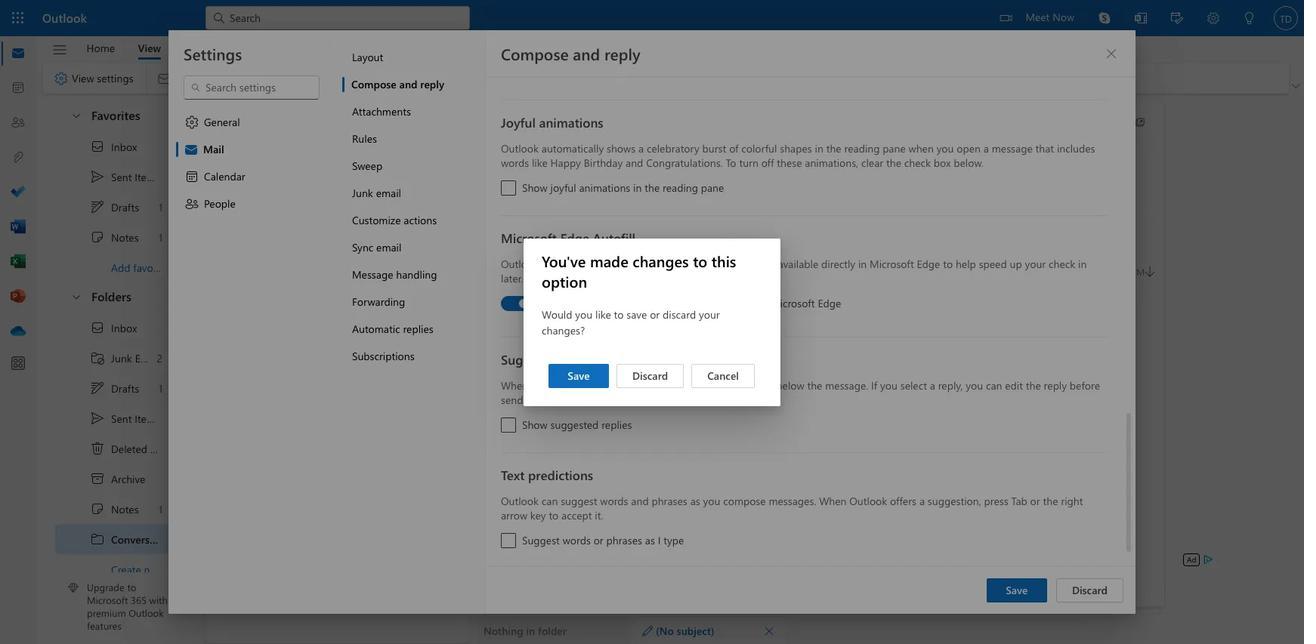 Task type: locate. For each thing, give the bounding box(es) containing it.
view
[[138, 40, 161, 55], [72, 71, 94, 85]]

2 vertical spatial folder
[[538, 624, 567, 639]]

folder inside nothing in folder looks empty over here.
[[351, 407, 379, 421]]

0 vertical spatial view
[[138, 40, 161, 55]]

 inbox inside favorites "tree"
[[90, 139, 137, 154]]

discard
[[663, 307, 696, 322]]

0 horizontal spatial nothing
[[296, 407, 336, 421]]

email
[[135, 351, 160, 365]]

1 vertical spatial  tree item
[[55, 404, 177, 434]]


[[1134, 116, 1146, 128]]

folder inside "tree item"
[[166, 563, 194, 577]]

 for second  tree item from the bottom
[[90, 139, 105, 154]]

 inside favorites "tree"
[[90, 169, 105, 184]]

notes up "add"
[[111, 230, 139, 244]]

drafts down  junk email 2
[[111, 381, 139, 396]]

2  button from the top
[[63, 283, 88, 311]]

save button
[[549, 364, 609, 388]]

0 vertical spatial  tree item
[[55, 222, 177, 252]]

2 drafts from the top
[[111, 381, 139, 396]]

 notes up add favorite tree item
[[90, 230, 139, 245]]

notes down archive
[[111, 502, 139, 517]]

items inside favorites "tree"
[[135, 170, 160, 184]]

 button inside folders tree item
[[63, 283, 88, 311]]

discard button
[[617, 364, 684, 388]]

1  button from the top
[[63, 101, 88, 129]]

save
[[627, 307, 647, 322]]

1 vertical spatial items
[[135, 411, 160, 426]]

1
[[159, 200, 162, 214], [159, 230, 162, 244], [159, 381, 162, 396], [159, 502, 162, 517]]

nothing for nothing in folder
[[484, 624, 523, 639]]

inbox
[[111, 139, 137, 154], [111, 321, 137, 335]]

 down favorites tree item
[[90, 169, 105, 184]]

0 vertical spatial notes
[[111, 230, 139, 244]]

 up the 
[[90, 411, 105, 426]]

2  inbox from the top
[[90, 320, 137, 336]]

2  from the top
[[90, 320, 105, 336]]

you've made changes to this option dialog
[[0, 0, 1304, 645]]

0 horizontal spatial folder
[[166, 563, 194, 577]]

 inbox
[[90, 139, 137, 154], [90, 320, 137, 336]]

0 vertical spatial  tree item
[[55, 131, 177, 162]]

 down favorites tree item
[[90, 139, 105, 154]]

 notes inside tree
[[90, 502, 139, 517]]

 tree item up deleted
[[55, 404, 177, 434]]

2 horizontal spatial folder
[[538, 624, 567, 639]]

to
[[503, 154, 514, 169]]

 sent items inside favorites "tree"
[[90, 169, 160, 184]]

 drafts up add favorite tree item
[[90, 200, 139, 215]]

 sent items down favorites tree item
[[90, 169, 160, 184]]


[[90, 230, 105, 245], [90, 502, 105, 517]]

 sent items for 1st the  tree item from the bottom of the you've made changes to this option application
[[90, 411, 160, 426]]

 sent items for second the  tree item from the bottom
[[90, 169, 160, 184]]

1  inbox from the top
[[90, 139, 137, 154]]

0 vertical spatial  inbox
[[90, 139, 137, 154]]

0 vertical spatial  sent items
[[90, 169, 160, 184]]

1 inbox from the top
[[111, 139, 137, 154]]

to inside the upgrade to microsoft 365 with premium outlook features
[[127, 581, 136, 594]]

format text
[[345, 40, 398, 55]]

 tree item up junk
[[55, 313, 177, 343]]

 for 1st  tree item from the bottom
[[90, 320, 105, 336]]

 drafts for first  tree item
[[90, 200, 139, 215]]

items inside  deleted items
[[150, 442, 176, 456]]

 (no subject)
[[642, 624, 715, 639]]

2 vertical spatial items
[[150, 442, 176, 456]]

2 horizontal spatial to
[[693, 251, 708, 271]]

1 1 from the top
[[159, 200, 162, 214]]

 button
[[45, 37, 75, 63]]

 sent items up deleted
[[90, 411, 160, 426]]

drafts up "add"
[[111, 200, 139, 214]]

inbox up  junk email 2
[[111, 321, 137, 335]]

0 vertical spatial  tree item
[[55, 162, 177, 192]]

changes
[[633, 251, 689, 271]]

3 1 from the top
[[159, 381, 162, 396]]

inbox inside tree
[[111, 321, 137, 335]]

2  from the top
[[90, 381, 105, 396]]

2 sent from the top
[[111, 411, 132, 426]]

drafts for first  tree item
[[111, 200, 139, 214]]

1 vertical spatial  inbox
[[90, 320, 137, 336]]

0 horizontal spatial in
[[339, 407, 348, 421]]

drafts
[[111, 200, 139, 214], [111, 381, 139, 396]]

2 1 from the top
[[159, 230, 162, 244]]

0 vertical spatial 
[[90, 230, 105, 245]]

Message body, press Alt+F10 to exit text field
[[486, 303, 1155, 513]]

1  tree item from the top
[[55, 192, 177, 222]]

 tree item down junk
[[55, 373, 177, 404]]

folder inside button
[[538, 624, 567, 639]]

create new folder tree item
[[55, 555, 194, 585]]

1 for first  tree item
[[159, 200, 162, 214]]

word image
[[11, 220, 26, 235]]

to left the this
[[693, 251, 708, 271]]

 tree item up "add"
[[55, 222, 177, 252]]

sent down favorites tree item
[[111, 170, 132, 184]]

1 vertical spatial view
[[72, 71, 94, 85]]

 drafts inside tree
[[90, 381, 139, 396]]

 inside favorites "tree"
[[90, 230, 105, 245]]

 drafts down  tree item on the bottom of the page
[[90, 381, 139, 396]]

0 vertical spatial 
[[90, 139, 105, 154]]

to
[[693, 251, 708, 271], [614, 307, 624, 322], [127, 581, 136, 594]]

1 vertical spatial drafts
[[111, 381, 139, 396]]

 up add favorite tree item
[[90, 200, 105, 215]]

 drafts for second  tree item from the top
[[90, 381, 139, 396]]

notes
[[111, 230, 139, 244], [111, 502, 139, 517]]

1 vertical spatial 
[[90, 411, 105, 426]]


[[90, 139, 105, 154], [90, 320, 105, 336]]

 tree item
[[55, 464, 177, 494]]

0 horizontal spatial view
[[72, 71, 94, 85]]

 notes up  tree item
[[90, 502, 139, 517]]

view left help
[[138, 40, 161, 55]]

1 vertical spatial  notes
[[90, 502, 139, 517]]

 inside tree
[[90, 502, 105, 517]]

to down create
[[127, 581, 136, 594]]

 tree item down favorites
[[55, 131, 177, 162]]

add favorite tree item
[[55, 252, 177, 283]]

1 vertical spatial inbox
[[111, 321, 137, 335]]


[[379, 110, 394, 125]]

sent up the  tree item
[[111, 411, 132, 426]]

 notes inside favorites "tree"
[[90, 230, 139, 245]]

0 vertical spatial  notes
[[90, 230, 139, 245]]

nothing in folder looks empty over here.
[[283, 407, 392, 441]]

you've made changes to this option heading
[[524, 238, 781, 306]]

mail image
[[11, 46, 26, 61]]

tab list containing home
[[75, 36, 472, 60]]

0 vertical spatial 
[[70, 109, 82, 121]]

 inbox down folders tree item
[[90, 320, 137, 336]]

home button
[[75, 36, 126, 60]]

1 sent from the top
[[111, 170, 132, 184]]

Add a subject text field
[[477, 260, 1041, 284]]


[[90, 169, 105, 184], [90, 411, 105, 426]]

 button
[[759, 621, 780, 642]]

 up add favorite tree item
[[90, 230, 105, 245]]

nothing inside nothing in folder looks empty over here.
[[296, 407, 336, 421]]

view inside button
[[138, 40, 161, 55]]

1 vertical spatial 
[[90, 381, 105, 396]]

to inside would you like to save or discard your changes?
[[614, 307, 624, 322]]

1 vertical spatial outlook
[[129, 607, 164, 620]]

0 vertical spatial to
[[693, 251, 708, 271]]

1 vertical spatial  drafts
[[90, 381, 139, 396]]

1 vertical spatial  tree item
[[55, 494, 177, 524]]

 button inside favorites tree item
[[63, 101, 88, 129]]

1 vertical spatial folder
[[166, 563, 194, 577]]

1  from the top
[[90, 169, 105, 184]]

items up  deleted items
[[135, 411, 160, 426]]

1  from the top
[[90, 230, 105, 245]]

1 vertical spatial 
[[90, 320, 105, 336]]

 tree item
[[55, 131, 177, 162], [55, 313, 177, 343]]

 inside folders tree item
[[70, 291, 82, 303]]

junk
[[111, 351, 132, 365]]

1  tree item from the top
[[55, 131, 177, 162]]

nothing
[[296, 407, 336, 421], [484, 624, 523, 639]]

1 horizontal spatial view
[[138, 40, 161, 55]]

 tree item up add favorite tree item
[[55, 192, 177, 222]]

here.
[[369, 427, 392, 441]]

or
[[650, 307, 660, 322]]


[[90, 472, 105, 487]]

to right like in the top of the page
[[614, 307, 624, 322]]

1 notes from the top
[[111, 230, 139, 244]]

nothing for nothing in folder looks empty over here.
[[296, 407, 336, 421]]

0 vertical spatial 
[[90, 169, 105, 184]]

outlook right premium
[[129, 607, 164, 620]]

1  from the top
[[90, 139, 105, 154]]

archive
[[111, 472, 145, 486]]

0 vertical spatial  button
[[63, 101, 88, 129]]

draft
[[1054, 266, 1075, 278]]

favorites tree
[[55, 95, 177, 283]]

bcc
[[500, 227, 517, 242]]

0 horizontal spatial to
[[127, 581, 136, 594]]

0 vertical spatial items
[[135, 170, 160, 184]]

 button for folders
[[63, 283, 88, 311]]

with
[[149, 594, 168, 607]]

 inside tree
[[90, 411, 105, 426]]

1 vertical spatial notes
[[111, 502, 139, 517]]

 tree item down favorites tree item
[[55, 162, 177, 192]]

1 vertical spatial nothing
[[484, 624, 523, 639]]

0 vertical spatial  tree item
[[55, 192, 177, 222]]

2  from the top
[[90, 502, 105, 517]]

(no
[[656, 624, 674, 639]]

0 horizontal spatial outlook
[[42, 10, 87, 26]]

favorites tree item
[[55, 101, 177, 131]]

 button down 
[[63, 101, 88, 129]]

drafts for second  tree item from the top
[[111, 381, 139, 396]]

 inside favorites tree item
[[70, 109, 82, 121]]

2
[[157, 351, 162, 365]]

1  sent items from the top
[[90, 169, 160, 184]]

To text field
[[540, 154, 1157, 171]]

nothing inside nothing in folder button
[[484, 624, 523, 639]]

 sent items
[[90, 169, 160, 184], [90, 411, 160, 426]]


[[1000, 12, 1012, 24]]

inbox inside favorites "tree"
[[111, 139, 137, 154]]

1 vertical spatial to
[[614, 307, 624, 322]]

deleted
[[111, 442, 147, 456]]

 left favorites
[[70, 109, 82, 121]]

drafts inside tree
[[111, 381, 139, 396]]

1  drafts from the top
[[90, 200, 139, 215]]

files image
[[11, 150, 26, 165]]

to inside you've made changes to this option
[[693, 251, 708, 271]]

you
[[575, 307, 593, 322]]

onedrive image
[[11, 324, 26, 339]]

 notes
[[90, 230, 139, 245], [90, 502, 139, 517]]

items right deleted
[[150, 442, 176, 456]]

calendar image
[[11, 81, 26, 96]]

 down 
[[90, 381, 105, 396]]

1 horizontal spatial nothing
[[484, 624, 523, 639]]

1  from the top
[[90, 200, 105, 215]]

1 horizontal spatial outlook
[[129, 607, 164, 620]]


[[1145, 267, 1155, 277]]

from button
[[577, 107, 791, 137]]

 button
[[1125, 110, 1155, 135]]

4 1 from the top
[[159, 502, 162, 517]]

outlook up '' button
[[42, 10, 87, 26]]

1  from the top
[[70, 109, 82, 121]]


[[54, 71, 69, 86]]

folders tree item
[[55, 283, 177, 313]]

 sent items inside tree
[[90, 411, 160, 426]]

1 vertical spatial  button
[[63, 283, 88, 311]]

2  drafts from the top
[[90, 381, 139, 396]]

0 vertical spatial 
[[90, 200, 105, 215]]

1 vertical spatial  tree item
[[55, 313, 177, 343]]

conversation history 
[[258, 108, 394, 125]]

2  from the top
[[70, 291, 82, 303]]

message button
[[218, 36, 282, 60]]

0 vertical spatial inbox
[[111, 139, 137, 154]]

ad
[[1187, 555, 1197, 565]]

 tree item
[[55, 222, 177, 252], [55, 494, 177, 524]]

to do image
[[11, 185, 26, 200]]

2 notes from the top
[[111, 502, 139, 517]]

 left folders
[[70, 291, 82, 303]]

 button left folders
[[63, 283, 88, 311]]


[[90, 351, 105, 366]]

from
[[587, 114, 612, 129]]

in for nothing in folder looks empty over here.
[[339, 407, 348, 421]]

 drafts inside favorites "tree"
[[90, 200, 139, 215]]

 tree item
[[55, 192, 177, 222], [55, 373, 177, 404]]

folder for create new folder
[[166, 563, 194, 577]]

bcc button
[[485, 223, 532, 247]]

in inside nothing in folder looks empty over here.
[[339, 407, 348, 421]]

tree
[[55, 313, 194, 585]]

message
[[229, 40, 271, 55]]

view right 
[[72, 71, 94, 85]]

 down 
[[90, 502, 105, 517]]

1  notes from the top
[[90, 230, 139, 245]]

 tree item
[[55, 162, 177, 192], [55, 404, 177, 434]]

2  notes from the top
[[90, 502, 139, 517]]

 tree item down  archive
[[55, 494, 177, 524]]

1 horizontal spatial folder
[[351, 407, 379, 421]]

layout group
[[243, 63, 392, 94]]

0 vertical spatial drafts
[[111, 200, 139, 214]]

0 vertical spatial sent
[[111, 170, 132, 184]]

0 vertical spatial in
[[339, 407, 348, 421]]

1 vertical spatial  sent items
[[90, 411, 160, 426]]

tab list
[[75, 36, 472, 60]]

1 vertical spatial 
[[90, 502, 105, 517]]

items down favorites tree item
[[135, 170, 160, 184]]

saved
[[1077, 266, 1100, 278]]

0 vertical spatial outlook
[[42, 10, 87, 26]]

 up 
[[90, 320, 105, 336]]

2  from the top
[[90, 411, 105, 426]]

cc button
[[485, 187, 532, 211]]

subject)
[[677, 624, 715, 639]]

1 vertical spatial 
[[70, 291, 82, 303]]

1 drafts from the top
[[111, 200, 139, 214]]

1 vertical spatial in
[[526, 624, 535, 639]]

2 inbox from the top
[[111, 321, 137, 335]]

outlook link
[[42, 0, 87, 36]]

1 horizontal spatial to
[[614, 307, 624, 322]]

meet
[[1026, 10, 1050, 24]]

 inbox down favorites tree item
[[90, 139, 137, 154]]

1 vertical spatial sent
[[111, 411, 132, 426]]

 inside favorites "tree"
[[90, 139, 105, 154]]

1 vertical spatial  tree item
[[55, 373, 177, 404]]

inbox down favorites tree item
[[111, 139, 137, 154]]

tree containing 
[[55, 313, 194, 585]]

0 vertical spatial nothing
[[296, 407, 336, 421]]

2 vertical spatial to
[[127, 581, 136, 594]]

option
[[542, 271, 587, 291]]

drafts inside favorites "tree"
[[111, 200, 139, 214]]

2  tree item from the top
[[55, 494, 177, 524]]

0 vertical spatial folder
[[351, 407, 379, 421]]

2  sent items from the top
[[90, 411, 160, 426]]

1 horizontal spatial in
[[526, 624, 535, 639]]

 inside tree
[[90, 320, 105, 336]]

settings
[[97, 71, 133, 85]]

in
[[339, 407, 348, 421], [526, 624, 535, 639]]

people image
[[11, 116, 26, 131]]

in inside button
[[526, 624, 535, 639]]

0 vertical spatial  drafts
[[90, 200, 139, 215]]

you've made changes to this option
[[542, 251, 736, 291]]



Task type: describe. For each thing, give the bounding box(es) containing it.
text
[[381, 40, 398, 55]]

 tree item inside tree
[[55, 494, 177, 524]]

upgrade
[[87, 581, 125, 594]]

favorites
[[91, 107, 140, 123]]

tab list inside you've made changes to this option application
[[75, 36, 472, 60]]

more apps image
[[11, 357, 26, 372]]

powerpoint image
[[11, 289, 26, 305]]

at
[[1102, 266, 1110, 278]]

folder for nothing in folder
[[538, 624, 567, 639]]

2  tree item from the top
[[55, 373, 177, 404]]

items for 1st the  tree item from the bottom of the you've made changes to this option application
[[135, 411, 160, 426]]

your
[[699, 307, 720, 322]]

would
[[542, 307, 572, 322]]

to for this
[[693, 251, 708, 271]]

cancel
[[707, 368, 739, 383]]

 junk email 2
[[90, 351, 162, 366]]


[[90, 441, 105, 456]]

draft saved at 3:29 pm 
[[1054, 266, 1155, 278]]

conversation history heading
[[239, 101, 399, 134]]

home
[[87, 40, 115, 55]]

microsoft
[[87, 594, 128, 607]]

add
[[111, 260, 130, 275]]

like
[[595, 307, 611, 322]]

outlook banner
[[0, 0, 1304, 36]]


[[642, 626, 653, 637]]

cancel button
[[692, 364, 755, 388]]

 deleted items
[[90, 441, 176, 456]]

sent inside tree
[[111, 411, 132, 426]]

outlook inside banner
[[42, 10, 87, 26]]

folder for nothing in folder looks empty over here.
[[351, 407, 379, 421]]

nothing in folder button
[[477, 617, 630, 645]]

changes?
[[542, 323, 585, 337]]

help button
[[173, 36, 217, 60]]

notes inside favorites "tree"
[[111, 230, 139, 244]]

looks
[[283, 427, 311, 441]]

 for folders
[[70, 291, 82, 303]]

to for save
[[614, 307, 624, 322]]

favorite
[[133, 260, 168, 275]]

new
[[144, 563, 163, 577]]

meet now
[[1026, 10, 1075, 24]]

tree inside you've made changes to this option application
[[55, 313, 194, 585]]

would you like to save or discard your changes?
[[542, 307, 720, 337]]

in for nothing in folder
[[526, 624, 535, 639]]

365
[[131, 594, 147, 607]]

made
[[590, 251, 629, 271]]

features
[[87, 620, 122, 633]]

Bcc text field
[[540, 227, 1155, 244]]

to button
[[485, 150, 532, 174]]

2  tree item from the top
[[55, 313, 177, 343]]

now
[[1053, 10, 1075, 24]]

discard
[[633, 368, 668, 383]]

 view settings
[[54, 71, 133, 86]]

format
[[345, 40, 378, 55]]


[[764, 626, 775, 637]]

upgrade to microsoft 365 with premium outlook features
[[87, 581, 168, 633]]

 button
[[375, 105, 399, 129]]

over
[[346, 427, 366, 441]]

1 for  'tree item' in the tree
[[159, 502, 162, 517]]

nothing in folder
[[484, 624, 567, 639]]

reading pane main content
[[471, 94, 1180, 645]]

1 for second  'tree item' from the bottom
[[159, 230, 162, 244]]

set your advertising preferences image
[[1203, 554, 1215, 566]]

outlook inside the upgrade to microsoft 365 with premium outlook features
[[129, 607, 164, 620]]

 tree item
[[55, 343, 177, 373]]

items for second the  tree item from the bottom
[[135, 170, 160, 184]]

premium features image
[[68, 584, 79, 594]]

view button
[[127, 36, 172, 60]]

2  tree item from the top
[[55, 404, 177, 434]]


[[90, 532, 105, 547]]

premium
[[87, 607, 126, 620]]

excel image
[[11, 255, 26, 270]]

you've
[[542, 251, 586, 271]]

folders
[[91, 289, 131, 305]]

1 for second  tree item from the top
[[159, 381, 162, 396]]

sent inside favorites "tree"
[[111, 170, 132, 184]]

 inside favorites "tree"
[[90, 200, 105, 215]]

format text button
[[334, 36, 410, 60]]

conversation
[[258, 108, 331, 124]]

message list section
[[206, 97, 470, 644]]

create
[[111, 563, 141, 577]]

 button for favorites
[[63, 101, 88, 129]]

items for the  tree item
[[150, 442, 176, 456]]

 tree item
[[55, 524, 177, 555]]

 tree item
[[55, 434, 177, 464]]

1  tree item from the top
[[55, 222, 177, 252]]

add favorite
[[111, 260, 168, 275]]

 archive
[[90, 472, 145, 487]]

empty
[[313, 427, 343, 441]]


[[52, 42, 68, 58]]

create new folder
[[111, 563, 194, 577]]

this
[[712, 251, 736, 271]]

cc
[[503, 191, 514, 206]]

pm
[[1132, 266, 1145, 278]]

view inside  view settings
[[72, 71, 94, 85]]

 for favorites
[[70, 109, 82, 121]]

left-rail-appbar navigation
[[3, 36, 33, 349]]

notes inside tree
[[111, 502, 139, 517]]

history
[[334, 108, 374, 124]]

help
[[184, 40, 206, 55]]

you've made changes to this option application
[[0, 0, 1304, 645]]

1  tree item from the top
[[55, 162, 177, 192]]

Cc text field
[[540, 190, 1155, 208]]

you've made changes to this option document
[[0, 0, 1304, 645]]

save
[[568, 368, 590, 383]]



Task type: vqa. For each thing, say whether or not it's contained in the screenshot.
Items associated with "" tree item
yes



